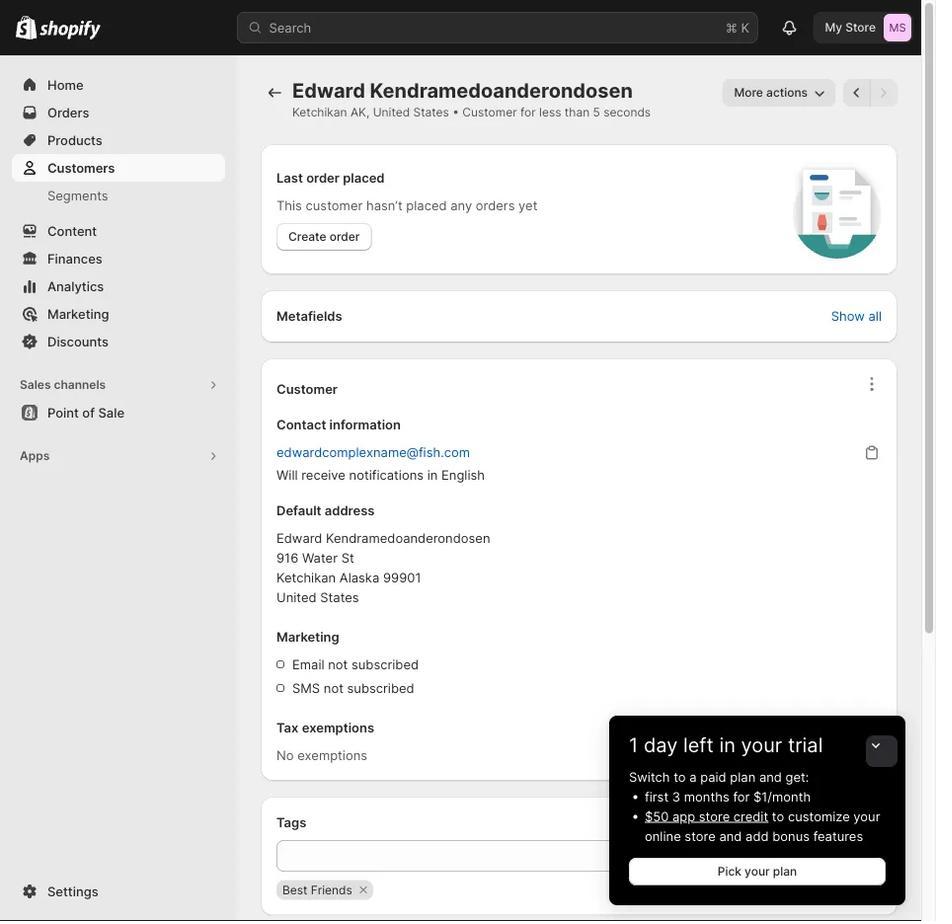 Task type: locate. For each thing, give the bounding box(es) containing it.
subscribed for sms not subscribed
[[347, 681, 415, 696]]

1 vertical spatial to
[[772, 809, 785, 824]]

home
[[47, 77, 84, 92]]

0 vertical spatial for
[[521, 105, 536, 120]]

1 horizontal spatial shopify image
[[40, 20, 101, 40]]

receive
[[302, 467, 346, 483]]

edwardcomplexname@fish.com
[[277, 445, 470, 460]]

in left english
[[427, 467, 438, 483]]

0 vertical spatial ketchikan
[[292, 105, 347, 120]]

to
[[674, 769, 686, 785], [772, 809, 785, 824]]

kendramedoanderondosen up 99901
[[326, 530, 490, 546]]

app
[[673, 809, 696, 824]]

None text field
[[277, 841, 882, 872]]

in right left
[[720, 733, 736, 758]]

0 horizontal spatial shopify image
[[16, 15, 37, 39]]

plan up first 3 months for $1/month
[[730, 769, 756, 785]]

shopify image
[[16, 15, 37, 39], [40, 20, 101, 40]]

subscribed up sms not subscribed
[[352, 657, 419, 672]]

0 vertical spatial states
[[413, 105, 449, 120]]

order
[[306, 170, 340, 185], [330, 230, 360, 244]]

subscribed down email not subscribed
[[347, 681, 415, 696]]

store down months on the right bottom of the page
[[699, 809, 730, 824]]

online
[[645, 829, 681, 844]]

0 horizontal spatial marketing
[[47, 306, 109, 322]]

1 vertical spatial your
[[854, 809, 881, 824]]

0 vertical spatial customer
[[463, 105, 517, 120]]

1 day left in your trial element
[[609, 767, 906, 906]]

products link
[[12, 126, 225, 154]]

0 horizontal spatial customer
[[277, 382, 338, 397]]

1 vertical spatial subscribed
[[347, 681, 415, 696]]

1 vertical spatial store
[[685, 829, 716, 844]]

to customize your online store and add bonus features
[[645, 809, 881, 844]]

marketing up email
[[277, 629, 339, 645]]

pick your plan
[[718, 865, 797, 879]]

edward up the ak,
[[292, 79, 365, 103]]

and left add
[[719, 829, 742, 844]]

1 horizontal spatial states
[[413, 105, 449, 120]]

exemptions for no exemptions
[[298, 748, 368, 763]]

0 vertical spatial and
[[759, 769, 782, 785]]

0 vertical spatial in
[[427, 467, 438, 483]]

my store
[[825, 20, 876, 35]]

switch
[[629, 769, 670, 785]]

0 horizontal spatial united
[[277, 590, 317, 605]]

edward inside edward kendramedoanderondosen 916 water st ketchikan alaska 99901 united states
[[277, 530, 322, 546]]

last order placed
[[277, 170, 385, 185]]

states down alaska
[[320, 590, 359, 605]]

⌘ k
[[726, 20, 750, 35]]

sms
[[292, 681, 320, 696]]

point of sale button
[[0, 399, 237, 427]]

0 vertical spatial plan
[[730, 769, 756, 785]]

1 vertical spatial kendramedoanderondosen
[[326, 530, 490, 546]]

marketing
[[47, 306, 109, 322], [277, 629, 339, 645]]

point
[[47, 405, 79, 420]]

1 vertical spatial marketing
[[277, 629, 339, 645]]

store
[[699, 809, 730, 824], [685, 829, 716, 844]]

for
[[521, 105, 536, 120], [733, 789, 750, 805]]

and inside to customize your online store and add bonus features
[[719, 829, 742, 844]]

united
[[373, 105, 410, 120], [277, 590, 317, 605]]

customers link
[[12, 154, 225, 182]]

1 horizontal spatial marketing
[[277, 629, 339, 645]]

1 vertical spatial exemptions
[[298, 748, 368, 763]]

1 horizontal spatial customer
[[463, 105, 517, 120]]

1 horizontal spatial united
[[373, 105, 410, 120]]

1 vertical spatial order
[[330, 230, 360, 244]]

for up credit
[[733, 789, 750, 805]]

ak,
[[351, 105, 370, 120]]

0 vertical spatial placed
[[343, 170, 385, 185]]

0 vertical spatial united
[[373, 105, 410, 120]]

customer inside edward kendramedoanderondosen ketchikan ak, united states • customer for less than 5 seconds
[[463, 105, 517, 120]]

your right pick
[[745, 865, 770, 879]]

$50
[[645, 809, 669, 824]]

finances
[[47, 251, 103, 266]]

in for english
[[427, 467, 438, 483]]

tax exemptions
[[277, 720, 374, 735]]

plan
[[730, 769, 756, 785], [773, 865, 797, 879]]

0 horizontal spatial and
[[719, 829, 742, 844]]

1 vertical spatial for
[[733, 789, 750, 805]]

analytics link
[[12, 273, 225, 300]]

content
[[47, 223, 97, 239]]

k
[[741, 20, 750, 35]]

order down customer
[[330, 230, 360, 244]]

this customer hasn't placed any orders yet
[[277, 198, 538, 213]]

of
[[82, 405, 95, 420]]

0 horizontal spatial plan
[[730, 769, 756, 785]]

content link
[[12, 217, 225, 245]]

kendramedoanderondosen inside edward kendramedoanderondosen 916 water st ketchikan alaska 99901 united states
[[326, 530, 490, 546]]

marketing up discounts
[[47, 306, 109, 322]]

and up $1/month
[[759, 769, 782, 785]]

alaska
[[340, 570, 380, 585]]

0 vertical spatial kendramedoanderondosen
[[370, 79, 633, 103]]

•
[[453, 105, 459, 120]]

exemptions for tax exemptions
[[302, 720, 374, 735]]

order for create
[[330, 230, 360, 244]]

no exemptions
[[277, 748, 368, 763]]

ketchikan down the water
[[277, 570, 336, 585]]

hasn't
[[366, 198, 403, 213]]

not
[[328, 657, 348, 672], [324, 681, 344, 696]]

show
[[831, 308, 865, 323]]

states left the "•"
[[413, 105, 449, 120]]

0 vertical spatial marketing
[[47, 306, 109, 322]]

in
[[427, 467, 438, 483], [720, 733, 736, 758]]

left
[[683, 733, 714, 758]]

1 vertical spatial and
[[719, 829, 742, 844]]

order inside button
[[330, 230, 360, 244]]

1 horizontal spatial placed
[[406, 198, 447, 213]]

notifications
[[349, 467, 424, 483]]

in inside "1 day left in your trial" dropdown button
[[720, 733, 736, 758]]

1 vertical spatial states
[[320, 590, 359, 605]]

0 vertical spatial your
[[741, 733, 783, 758]]

1 vertical spatial united
[[277, 590, 317, 605]]

not up sms not subscribed
[[328, 657, 348, 672]]

customers
[[47, 160, 115, 175]]

1
[[629, 733, 638, 758]]

ketchikan
[[292, 105, 347, 120], [277, 570, 336, 585]]

1 horizontal spatial and
[[759, 769, 782, 785]]

orders
[[47, 105, 89, 120]]

1 vertical spatial edward
[[277, 530, 322, 546]]

create
[[288, 230, 326, 244]]

united inside edward kendramedoanderondosen 916 water st ketchikan alaska 99901 united states
[[277, 590, 317, 605]]

best friends
[[282, 883, 352, 897]]

and for store
[[719, 829, 742, 844]]

my store image
[[884, 14, 912, 41]]

analytics
[[47, 279, 104, 294]]

edward up 916
[[277, 530, 322, 546]]

united down 916
[[277, 590, 317, 605]]

pick
[[718, 865, 742, 879]]

0 vertical spatial order
[[306, 170, 340, 185]]

2 vertical spatial your
[[745, 865, 770, 879]]

to inside to customize your online store and add bonus features
[[772, 809, 785, 824]]

0 vertical spatial edward
[[292, 79, 365, 103]]

home link
[[12, 71, 225, 99]]

your inside dropdown button
[[741, 733, 783, 758]]

placed up hasn't
[[343, 170, 385, 185]]

0 vertical spatial to
[[674, 769, 686, 785]]

exemptions up no exemptions
[[302, 720, 374, 735]]

my
[[825, 20, 843, 35]]

1 horizontal spatial in
[[720, 733, 736, 758]]

0 vertical spatial exemptions
[[302, 720, 374, 735]]

united right the ak,
[[373, 105, 410, 120]]

kendramedoanderondosen up the "•"
[[370, 79, 633, 103]]

0 vertical spatial not
[[328, 657, 348, 672]]

1 vertical spatial plan
[[773, 865, 797, 879]]

1 horizontal spatial for
[[733, 789, 750, 805]]

order up customer
[[306, 170, 340, 185]]

1 vertical spatial placed
[[406, 198, 447, 213]]

customer right the "•"
[[463, 105, 517, 120]]

1 horizontal spatial to
[[772, 809, 785, 824]]

more actions button
[[723, 79, 836, 107]]

0 vertical spatial subscribed
[[352, 657, 419, 672]]

exemptions
[[302, 720, 374, 735], [298, 748, 368, 763]]

not for email
[[328, 657, 348, 672]]

ketchikan left the ak,
[[292, 105, 347, 120]]

1 horizontal spatial plan
[[773, 865, 797, 879]]

kendramedoanderondosen inside edward kendramedoanderondosen ketchikan ak, united states • customer for less than 5 seconds
[[370, 79, 633, 103]]

your left trial
[[741, 733, 783, 758]]

1 vertical spatial in
[[720, 733, 736, 758]]

placed
[[343, 170, 385, 185], [406, 198, 447, 213]]

to down $1/month
[[772, 809, 785, 824]]

exemptions down the tax exemptions
[[298, 748, 368, 763]]

0 horizontal spatial states
[[320, 590, 359, 605]]

not right the sms
[[324, 681, 344, 696]]

edward inside edward kendramedoanderondosen ketchikan ak, united states • customer for less than 5 seconds
[[292, 79, 365, 103]]

kendramedoanderondosen
[[370, 79, 633, 103], [326, 530, 490, 546]]

contact
[[277, 417, 326, 433]]

states inside edward kendramedoanderondosen ketchikan ak, united states • customer for less than 5 seconds
[[413, 105, 449, 120]]

store down $50 app store credit in the bottom of the page
[[685, 829, 716, 844]]

1 vertical spatial ketchikan
[[277, 570, 336, 585]]

0 horizontal spatial for
[[521, 105, 536, 120]]

0 horizontal spatial in
[[427, 467, 438, 483]]

point of sale
[[47, 405, 124, 420]]

customer up contact
[[277, 382, 338, 397]]

for inside 1 day left in your trial element
[[733, 789, 750, 805]]

placed left any
[[406, 198, 447, 213]]

plan down bonus
[[773, 865, 797, 879]]

create order button
[[277, 223, 372, 251]]

1 vertical spatial not
[[324, 681, 344, 696]]

less
[[539, 105, 562, 120]]

to left a
[[674, 769, 686, 785]]

and
[[759, 769, 782, 785], [719, 829, 742, 844]]

0 horizontal spatial to
[[674, 769, 686, 785]]

more actions
[[734, 85, 808, 100]]

for left less on the top of page
[[521, 105, 536, 120]]

1 day left in your trial
[[629, 733, 823, 758]]

edward for edward kendramedoanderondosen 916 water st ketchikan alaska 99901 united states
[[277, 530, 322, 546]]

any
[[451, 198, 472, 213]]

in for your
[[720, 733, 736, 758]]

finances link
[[12, 245, 225, 273]]

your up features
[[854, 809, 881, 824]]



Task type: vqa. For each thing, say whether or not it's contained in the screenshot.
in related to your
yes



Task type: describe. For each thing, give the bounding box(es) containing it.
kendramedoanderondosen for edward kendramedoanderondosen ketchikan ak, united states • customer for less than 5 seconds
[[370, 79, 633, 103]]

next image
[[874, 83, 894, 103]]

not for sms
[[324, 681, 344, 696]]

ketchikan inside edward kendramedoanderondosen ketchikan ak, united states • customer for less than 5 seconds
[[292, 105, 347, 120]]

and for plan
[[759, 769, 782, 785]]

1 day left in your trial button
[[609, 716, 906, 758]]

1 vertical spatial customer
[[277, 382, 338, 397]]

apps button
[[12, 443, 225, 470]]

information
[[330, 417, 401, 433]]

more
[[734, 85, 763, 100]]

first
[[645, 789, 669, 805]]

orders
[[476, 198, 515, 213]]

pick your plan link
[[629, 858, 886, 886]]

paid
[[701, 769, 727, 785]]

sales channels button
[[12, 371, 225, 399]]

for inside edward kendramedoanderondosen ketchikan ak, united states • customer for less than 5 seconds
[[521, 105, 536, 120]]

discounts
[[47, 334, 109, 349]]

show all link
[[831, 306, 882, 326]]

apps
[[20, 449, 50, 463]]

create order
[[288, 230, 360, 244]]

trial
[[788, 733, 823, 758]]

credit
[[734, 809, 769, 824]]

settings link
[[12, 878, 225, 906]]

99901
[[383, 570, 421, 585]]

friends
[[311, 883, 352, 897]]

order for last
[[306, 170, 340, 185]]

actions
[[767, 85, 808, 100]]

ketchikan inside edward kendramedoanderondosen 916 water st ketchikan alaska 99901 united states
[[277, 570, 336, 585]]

products
[[47, 132, 103, 148]]

all
[[869, 308, 882, 323]]

channels
[[54, 378, 106, 392]]

contact information
[[277, 417, 401, 433]]

discounts link
[[12, 328, 225, 356]]

store
[[846, 20, 876, 35]]

segments link
[[12, 182, 225, 209]]

0 vertical spatial store
[[699, 809, 730, 824]]

email
[[292, 657, 325, 672]]

last
[[277, 170, 303, 185]]

sales
[[20, 378, 51, 392]]

$1/month
[[754, 789, 811, 805]]

bonus
[[773, 829, 810, 844]]

sale
[[98, 405, 124, 420]]

store inside to customize your online store and add bonus features
[[685, 829, 716, 844]]

sales channels
[[20, 378, 106, 392]]

will
[[277, 467, 298, 483]]

916
[[277, 550, 299, 565]]

sms not subscribed
[[292, 681, 415, 696]]

edward kendramedoanderondosen 916 water st ketchikan alaska 99901 united states
[[277, 530, 490, 605]]

english
[[442, 467, 485, 483]]

kendramedoanderondosen for edward kendramedoanderondosen 916 water st ketchikan alaska 99901 united states
[[326, 530, 490, 546]]

seconds
[[604, 105, 651, 120]]

your inside to customize your online store and add bonus features
[[854, 809, 881, 824]]

st
[[341, 550, 354, 565]]

tax
[[277, 720, 299, 735]]

customize
[[788, 809, 850, 824]]

add
[[746, 829, 769, 844]]

3
[[672, 789, 681, 805]]

customer
[[306, 198, 363, 213]]

show all
[[831, 308, 882, 323]]

switch to a paid plan and get:
[[629, 769, 809, 785]]

edward kendramedoanderondosen ketchikan ak, united states • customer for less than 5 seconds
[[292, 79, 651, 120]]

months
[[684, 789, 730, 805]]

no
[[277, 748, 294, 763]]

subscribed for email not subscribed
[[352, 657, 419, 672]]

point of sale link
[[12, 399, 225, 427]]

states inside edward kendramedoanderondosen 916 water st ketchikan alaska 99901 united states
[[320, 590, 359, 605]]

metafields
[[277, 308, 342, 323]]

settings
[[47, 884, 98, 899]]

5
[[593, 105, 600, 120]]

united inside edward kendramedoanderondosen ketchikan ak, united states • customer for less than 5 seconds
[[373, 105, 410, 120]]

0 horizontal spatial placed
[[343, 170, 385, 185]]

search
[[269, 20, 311, 35]]

edwardcomplexname@fish.com button
[[265, 439, 482, 467]]

email not subscribed
[[292, 657, 419, 672]]

edward for edward kendramedoanderondosen ketchikan ak, united states • customer for less than 5 seconds
[[292, 79, 365, 103]]

default address
[[277, 503, 375, 518]]

best
[[282, 883, 308, 897]]

yet
[[519, 198, 538, 213]]

this
[[277, 198, 302, 213]]

address
[[325, 503, 375, 518]]

orders link
[[12, 99, 225, 126]]



